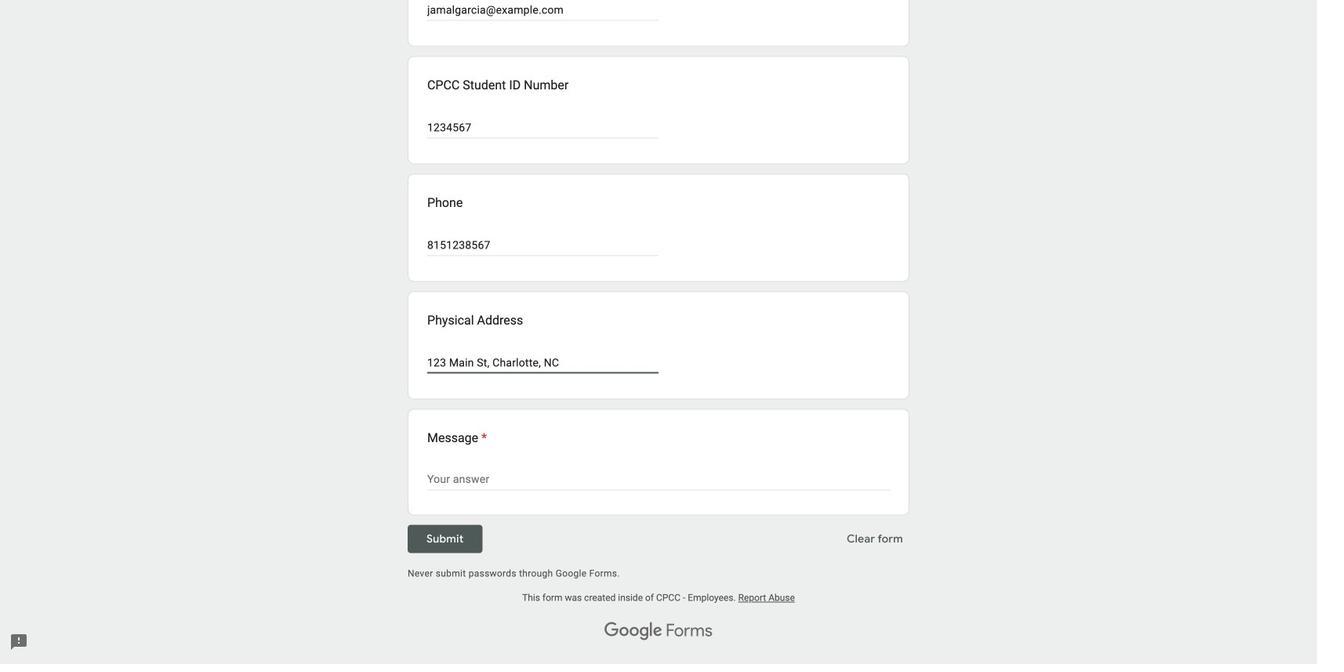 Task type: describe. For each thing, give the bounding box(es) containing it.
report a problem to google image
[[9, 633, 28, 652]]



Task type: vqa. For each thing, say whether or not it's contained in the screenshot.
text box at the top of page
yes



Task type: locate. For each thing, give the bounding box(es) containing it.
None text field
[[427, 0, 659, 19], [427, 236, 659, 254], [427, 0, 659, 19], [427, 236, 659, 254]]

None text field
[[427, 118, 659, 137], [427, 353, 659, 372], [427, 118, 659, 137], [427, 353, 659, 372]]

Your answer text field
[[427, 471, 890, 490]]

list
[[408, 0, 910, 516]]

google image
[[605, 622, 663, 641]]

heading
[[427, 428, 487, 447]]

required question element
[[478, 428, 487, 447]]



